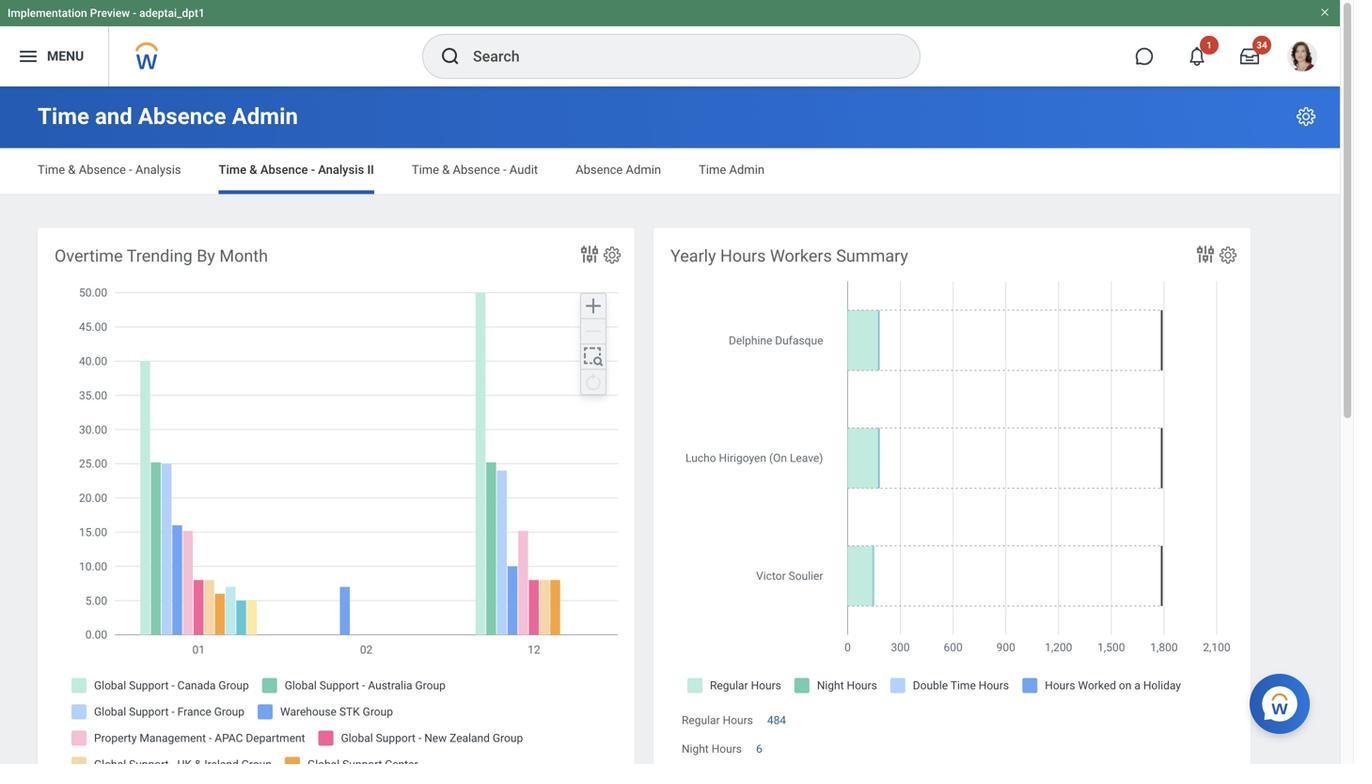 Task type: locate. For each thing, give the bounding box(es) containing it.
0 vertical spatial hours
[[720, 246, 766, 266]]

1 & from the left
[[68, 163, 76, 177]]

analysis left "ii"
[[318, 163, 364, 177]]

time for time & absence - audit
[[412, 163, 439, 177]]

configure and view chart data image inside yearly hours workers summary 'element'
[[1194, 243, 1217, 266]]

1 analysis from the left
[[135, 163, 181, 177]]

month
[[219, 246, 268, 266]]

drag zoom image
[[582, 346, 605, 368]]

ii
[[367, 163, 374, 177]]

& up overtime
[[68, 163, 76, 177]]

summary
[[836, 246, 908, 266]]

1 horizontal spatial analysis
[[318, 163, 364, 177]]

absence left audit
[[453, 163, 500, 177]]

trending
[[127, 246, 193, 266]]

absence
[[138, 103, 226, 130], [79, 163, 126, 177], [260, 163, 308, 177], [453, 163, 500, 177], [576, 163, 623, 177]]

0 horizontal spatial configure and view chart data image
[[578, 243, 601, 266]]

& up month
[[249, 163, 257, 177]]

0 horizontal spatial &
[[68, 163, 76, 177]]

tab list
[[19, 149, 1321, 194]]

2 configure and view chart data image from the left
[[1194, 243, 1217, 266]]

analysis down time and absence admin
[[135, 163, 181, 177]]

0 horizontal spatial admin
[[232, 103, 298, 130]]

1 configure and view chart data image from the left
[[578, 243, 601, 266]]

time and absence admin main content
[[0, 87, 1340, 764]]

1 horizontal spatial &
[[249, 163, 257, 177]]

absence left "ii"
[[260, 163, 308, 177]]

configure and view chart data image left configure overtime trending by month image
[[578, 243, 601, 266]]

- left audit
[[503, 163, 506, 177]]

implementation preview -   adeptai_dpt1
[[8, 7, 205, 20]]

- for time & absence - analysis ii
[[311, 163, 315, 177]]

time & absence - analysis
[[38, 163, 181, 177]]

overtime trending by month
[[55, 246, 268, 266]]

profile logan mcneil image
[[1287, 41, 1317, 75]]

6
[[756, 743, 762, 756]]

time
[[38, 103, 89, 130], [38, 163, 65, 177], [219, 163, 246, 177], [412, 163, 439, 177], [699, 163, 726, 177]]

- left "ii"
[[311, 163, 315, 177]]

34 button
[[1229, 36, 1271, 77]]

hours for yearly
[[720, 246, 766, 266]]

absence for time & absence - analysis
[[79, 163, 126, 177]]

implementation
[[8, 7, 87, 20]]

time & absence - audit
[[412, 163, 538, 177]]

analysis
[[135, 163, 181, 177], [318, 163, 364, 177]]

1 horizontal spatial admin
[[626, 163, 661, 177]]

time for time and absence admin
[[38, 103, 89, 130]]

- down and
[[129, 163, 132, 177]]

close environment banner image
[[1319, 7, 1331, 18]]

2 vertical spatial hours
[[712, 743, 742, 756]]

configure and view chart data image
[[578, 243, 601, 266], [1194, 243, 1217, 266]]

yearly
[[670, 246, 716, 266]]

2 horizontal spatial admin
[[729, 163, 765, 177]]

-
[[133, 7, 136, 20], [129, 163, 132, 177], [311, 163, 315, 177], [503, 163, 506, 177]]

menu banner
[[0, 0, 1340, 87]]

& right "ii"
[[442, 163, 450, 177]]

1 vertical spatial hours
[[723, 714, 753, 727]]

adeptai_dpt1
[[139, 7, 205, 20]]

&
[[68, 163, 76, 177], [249, 163, 257, 177], [442, 163, 450, 177]]

3 & from the left
[[442, 163, 450, 177]]

inbox large image
[[1240, 47, 1259, 66]]

hours right yearly
[[720, 246, 766, 266]]

configure this page image
[[1295, 105, 1317, 128]]

configure and view chart data image for summary
[[1194, 243, 1217, 266]]

absence for time & absence - audit
[[453, 163, 500, 177]]

configure and view chart data image left configure yearly hours workers summary image
[[1194, 243, 1217, 266]]

2 & from the left
[[249, 163, 257, 177]]

absence down and
[[79, 163, 126, 177]]

hours down regular hours
[[712, 743, 742, 756]]

hours
[[720, 246, 766, 266], [723, 714, 753, 727], [712, 743, 742, 756]]

and
[[95, 103, 132, 130]]

0 horizontal spatial analysis
[[135, 163, 181, 177]]

hours right regular
[[723, 714, 753, 727]]

& for time & absence - analysis ii
[[249, 163, 257, 177]]

tab list containing time & absence - analysis
[[19, 149, 1321, 194]]

hours for regular
[[723, 714, 753, 727]]

1 horizontal spatial configure and view chart data image
[[1194, 243, 1217, 266]]

Search Workday  search field
[[473, 36, 881, 77]]

absence right and
[[138, 103, 226, 130]]

admin
[[232, 103, 298, 130], [626, 163, 661, 177], [729, 163, 765, 177]]

admin for time admin
[[729, 163, 765, 177]]

& for time & absence - analysis
[[68, 163, 76, 177]]

time for time & absence - analysis
[[38, 163, 65, 177]]

configure and view chart data image for month
[[578, 243, 601, 266]]

2 horizontal spatial &
[[442, 163, 450, 177]]

absence for time and absence admin
[[138, 103, 226, 130]]

workers
[[770, 246, 832, 266]]

34
[[1257, 39, 1267, 51]]

2 analysis from the left
[[318, 163, 364, 177]]

6 button
[[756, 742, 765, 757]]

analysis for time & absence - analysis
[[135, 163, 181, 177]]

- right preview
[[133, 7, 136, 20]]

1
[[1207, 39, 1212, 51]]

analysis for time & absence - analysis ii
[[318, 163, 364, 177]]

tab list inside time and absence admin main content
[[19, 149, 1321, 194]]



Task type: describe. For each thing, give the bounding box(es) containing it.
regular
[[682, 714, 720, 727]]

admin for absence admin
[[626, 163, 661, 177]]

search image
[[439, 45, 462, 68]]

notifications large image
[[1188, 47, 1206, 66]]

regular hours
[[682, 714, 753, 727]]

preview
[[90, 7, 130, 20]]

absence admin
[[576, 163, 661, 177]]

menu
[[47, 49, 84, 64]]

configure yearly hours workers summary image
[[1218, 245, 1238, 266]]

zoom out image
[[582, 320, 605, 343]]

- inside menu banner
[[133, 7, 136, 20]]

- for time & absence - audit
[[503, 163, 506, 177]]

yearly hours workers summary element
[[654, 228, 1251, 764]]

yearly hours workers summary
[[670, 246, 908, 266]]

zoom in image
[[582, 295, 605, 317]]

484
[[767, 714, 786, 727]]

configure overtime trending by month image
[[602, 245, 623, 266]]

absence for time & absence - analysis ii
[[260, 163, 308, 177]]

time & absence - analysis ii
[[219, 163, 374, 177]]

time admin
[[699, 163, 765, 177]]

& for time & absence - audit
[[442, 163, 450, 177]]

night hours
[[682, 743, 742, 756]]

hours for night
[[712, 743, 742, 756]]

1 button
[[1176, 36, 1219, 77]]

overtime
[[55, 246, 123, 266]]

time for time admin
[[699, 163, 726, 177]]

reset image
[[582, 371, 605, 394]]

menu button
[[0, 26, 108, 87]]

justify image
[[17, 45, 39, 68]]

overtime trending by month element
[[38, 228, 635, 764]]

484 button
[[767, 713, 789, 728]]

audit
[[509, 163, 538, 177]]

time for time & absence - analysis ii
[[219, 163, 246, 177]]

night
[[682, 743, 709, 756]]

- for time & absence - analysis
[[129, 163, 132, 177]]

time and absence admin
[[38, 103, 298, 130]]

by
[[197, 246, 215, 266]]

absence right audit
[[576, 163, 623, 177]]



Task type: vqa. For each thing, say whether or not it's contained in the screenshot.
admin to the middle
yes



